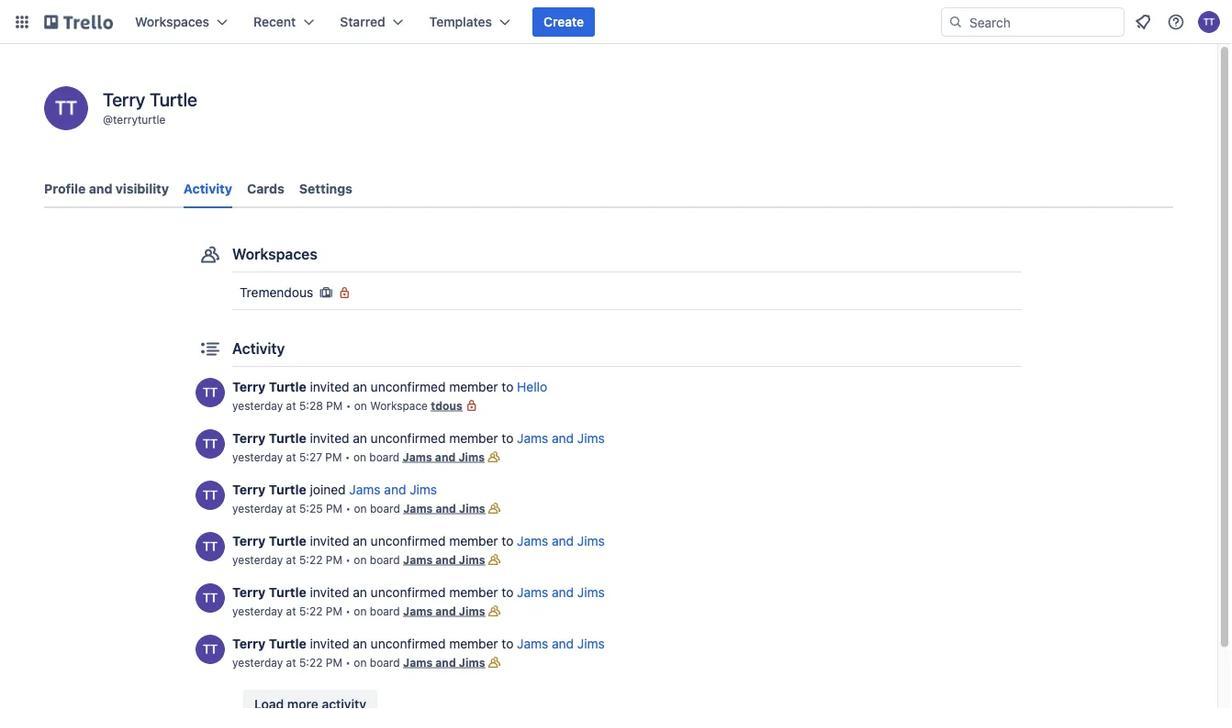 Task type: describe. For each thing, give the bounding box(es) containing it.
yesterday at 5:25 pm • on board jams and jims
[[232, 502, 485, 515]]

2 sm image from the left
[[335, 284, 354, 302]]

tremendous
[[240, 285, 313, 300]]

1 terry turtle invited an unconfirmed member to jams and jims from the top
[[232, 431, 605, 446]]

4 board from the top
[[370, 605, 400, 618]]

2 to from the top
[[502, 431, 514, 446]]

0 notifications image
[[1132, 11, 1154, 33]]

4 member from the top
[[449, 585, 498, 601]]

yesterday for yesterday at 5:22 pm • on board jams and jims all members of the workspace can see and edit this board. icon
[[232, 605, 283, 618]]

2 invited from the top
[[310, 431, 349, 446]]

1 board from the top
[[369, 451, 400, 464]]

terry for second all members of the workspace can see and edit this board. image from the top
[[232, 534, 266, 549]]

starred
[[340, 14, 385, 29]]

activity link
[[184, 173, 232, 208]]

terry for yesterday at 5:22 pm • on board jams and jims all members of the workspace can see and edit this board. icon
[[232, 585, 266, 601]]

member for first all members of the workspace can see and edit this board. image from the bottom of the page
[[449, 637, 498, 652]]

member for second all members of the workspace can see and edit this board. image from the top
[[449, 534, 498, 549]]

• for the this workspace is private. it's not indexed or visible to those outside the workspace. image
[[346, 399, 351, 412]]

hello link
[[517, 380, 547, 395]]

1 all members of the workspace can see and edit this board. image from the top
[[485, 500, 504, 518]]

terryturtle
[[113, 113, 166, 126]]

settings
[[299, 181, 353, 197]]

workspaces inside workspaces popup button
[[135, 14, 209, 29]]

turtle for yesterday at 5:22 pm • on board jams and jims all members of the workspace can see and edit this board. icon
[[269, 585, 307, 601]]

on for first all members of the workspace can see and edit this board. image from the top
[[354, 502, 367, 515]]

on for second all members of the workspace can see and edit this board. image from the top
[[354, 554, 367, 567]]

5:22 for first all members of the workspace can see and edit this board. image from the bottom of the page
[[299, 657, 323, 669]]

unconfirmed for second all members of the workspace can see and edit this board. image from the top
[[371, 534, 446, 549]]

recent button
[[242, 7, 325, 37]]

visibility
[[116, 181, 169, 197]]

2 yesterday at 5:22 pm • on board jams and jims from the top
[[232, 605, 485, 618]]

terry for first all members of the workspace can see and edit this board. image from the top
[[232, 483, 266, 498]]

joined
[[310, 483, 346, 498]]

at for first all members of the workspace can see and edit this board. image from the bottom of the page
[[286, 657, 296, 669]]

2 all members of the workspace can see and edit this board. image from the top
[[485, 551, 504, 569]]

5:22 for second all members of the workspace can see and edit this board. image from the top
[[299, 554, 323, 567]]

at for second all members of the workspace can see and edit this board. image from the top
[[286, 554, 296, 567]]

invited for second all members of the workspace can see and edit this board. image from the top
[[310, 534, 349, 549]]

workspaces button
[[124, 7, 239, 37]]

0 vertical spatial activity
[[184, 181, 232, 197]]

on for the this workspace is private. it's not indexed or visible to those outside the workspace. image
[[354, 399, 367, 412]]

profile and visibility link
[[44, 173, 169, 206]]

unconfirmed for the this workspace is private. it's not indexed or visible to those outside the workspace. image
[[371, 380, 446, 395]]

profile
[[44, 181, 86, 197]]

back to home image
[[44, 7, 113, 37]]

4 an from the top
[[353, 585, 367, 601]]

2 unconfirmed from the top
[[371, 431, 446, 446]]

cards link
[[247, 173, 285, 206]]

3 all members of the workspace can see and edit this board. image from the top
[[485, 654, 504, 672]]

4 to from the top
[[502, 585, 514, 601]]

4 unconfirmed from the top
[[371, 585, 446, 601]]

an for second all members of the workspace can see and edit this board. image from the top
[[353, 534, 367, 549]]

2 an from the top
[[353, 431, 367, 446]]

all members of the workspace can see and edit this board. image for yesterday at 5:22 pm • on board jams and jims
[[485, 602, 504, 621]]

terry for first all members of the workspace can see and edit this board. image from the bottom of the page
[[232, 637, 266, 652]]

workspace
[[370, 399, 428, 412]]

2 at from the top
[[286, 451, 296, 464]]



Task type: locate. For each thing, give the bounding box(es) containing it.
2 terry turtle invited an unconfirmed member to jams and jims from the top
[[232, 534, 605, 549]]

terry for the this workspace is private. it's not indexed or visible to those outside the workspace. image
[[232, 380, 266, 395]]

terry turtle joined jams and jims
[[232, 483, 437, 498]]

templates
[[429, 14, 492, 29]]

board
[[369, 451, 400, 464], [370, 502, 400, 515], [370, 554, 400, 567], [370, 605, 400, 618], [370, 657, 400, 669]]

terry for all members of the workspace can see and edit this board. icon related to yesterday at 5:27 pm • on board jams and jims
[[232, 431, 266, 446]]

turtle for first all members of the workspace can see and edit this board. image from the bottom of the page
[[269, 637, 307, 652]]

0 horizontal spatial workspaces
[[135, 14, 209, 29]]

2 5:22 from the top
[[299, 605, 323, 618]]

cards
[[247, 181, 285, 197]]

3 yesterday from the top
[[232, 502, 283, 515]]

to
[[502, 380, 514, 395], [502, 431, 514, 446], [502, 534, 514, 549], [502, 585, 514, 601], [502, 637, 514, 652]]

4 at from the top
[[286, 554, 296, 567]]

2 board from the top
[[370, 502, 400, 515]]

1 to from the top
[[502, 380, 514, 395]]

templates button
[[418, 7, 522, 37]]

•
[[346, 399, 351, 412], [345, 451, 350, 464], [346, 502, 351, 515], [346, 554, 351, 567], [346, 605, 351, 618], [346, 657, 351, 669]]

terry turtle (terryturtle) image
[[1198, 11, 1220, 33], [44, 86, 88, 130], [196, 378, 225, 408], [196, 584, 225, 613], [196, 635, 225, 665]]

1 vertical spatial workspaces
[[232, 246, 318, 263]]

workspaces up the terry turtle @ terryturtle
[[135, 14, 209, 29]]

terry
[[103, 88, 145, 110], [232, 380, 266, 395], [232, 431, 266, 446], [232, 483, 266, 498], [232, 534, 266, 549], [232, 585, 266, 601], [232, 637, 266, 652]]

0 vertical spatial yesterday at 5:22 pm • on board jams and jims
[[232, 554, 485, 567]]

board for first all members of the workspace can see and edit this board. image from the bottom of the page
[[370, 657, 400, 669]]

yesterday for second all members of the workspace can see and edit this board. image from the top
[[232, 554, 283, 567]]

5:28
[[299, 399, 323, 412]]

terry inside the terry turtle @ terryturtle
[[103, 88, 145, 110]]

2 vertical spatial all members of the workspace can see and edit this board. image
[[485, 654, 504, 672]]

all members of the workspace can see and edit this board. image for yesterday at 5:27 pm • on board jams and jims
[[485, 448, 503, 467]]

6 yesterday from the top
[[232, 657, 283, 669]]

1 horizontal spatial workspaces
[[232, 246, 318, 263]]

5 unconfirmed from the top
[[371, 637, 446, 652]]

2 vertical spatial terry turtle (terryturtle) image
[[196, 533, 225, 562]]

3 unconfirmed from the top
[[371, 534, 446, 549]]

terry turtle invited an unconfirmed member to jams and jims
[[232, 431, 605, 446], [232, 534, 605, 549], [232, 585, 605, 601], [232, 637, 605, 652]]

profile and visibility
[[44, 181, 169, 197]]

member
[[449, 380, 498, 395], [449, 431, 498, 446], [449, 534, 498, 549], [449, 585, 498, 601], [449, 637, 498, 652]]

• for first all members of the workspace can see and edit this board. image from the top
[[346, 502, 351, 515]]

terry turtle (terryturtle) image for yesterday at 5:22 pm • on board jams and jims
[[196, 533, 225, 562]]

1 vertical spatial yesterday at 5:22 pm • on board jams and jims
[[232, 605, 485, 618]]

2 vertical spatial yesterday at 5:22 pm • on board jams and jims
[[232, 657, 485, 669]]

1 horizontal spatial activity
[[232, 340, 285, 358]]

create button
[[533, 7, 595, 37]]

activity down tremendous
[[232, 340, 285, 358]]

workspaces up tremendous
[[232, 246, 318, 263]]

settings link
[[299, 173, 353, 206]]

tremendous link
[[232, 278, 1022, 308]]

yesterday for the this workspace is private. it's not indexed or visible to those outside the workspace. image
[[232, 399, 283, 412]]

and
[[89, 181, 112, 197], [552, 431, 574, 446], [435, 451, 456, 464], [384, 483, 406, 498], [436, 502, 456, 515], [552, 534, 574, 549], [436, 554, 456, 567], [552, 585, 574, 601], [436, 605, 456, 618], [552, 637, 574, 652], [436, 657, 456, 669]]

workspaces
[[135, 14, 209, 29], [232, 246, 318, 263]]

1 terry turtle (terryturtle) image from the top
[[196, 430, 225, 459]]

open information menu image
[[1167, 13, 1186, 31]]

0 vertical spatial terry turtle (terryturtle) image
[[196, 430, 225, 459]]

3 an from the top
[[353, 534, 367, 549]]

0 vertical spatial all members of the workspace can see and edit this board. image
[[485, 448, 503, 467]]

5 at from the top
[[286, 605, 296, 618]]

5:25
[[299, 502, 323, 515]]

1 vertical spatial all members of the workspace can see and edit this board. image
[[485, 602, 504, 621]]

search image
[[949, 15, 963, 29]]

board for first all members of the workspace can see and edit this board. image from the top
[[370, 502, 400, 515]]

yesterday
[[232, 399, 283, 412], [232, 451, 283, 464], [232, 502, 283, 515], [232, 554, 283, 567], [232, 605, 283, 618], [232, 657, 283, 669]]

invited
[[310, 380, 349, 395], [310, 431, 349, 446], [310, 534, 349, 549], [310, 585, 349, 601], [310, 637, 349, 652]]

activity
[[184, 181, 232, 197], [232, 340, 285, 358]]

3 board from the top
[[370, 554, 400, 567]]

at
[[286, 399, 296, 412], [286, 451, 296, 464], [286, 502, 296, 515], [286, 554, 296, 567], [286, 605, 296, 618], [286, 657, 296, 669]]

unconfirmed
[[371, 380, 446, 395], [371, 431, 446, 446], [371, 534, 446, 549], [371, 585, 446, 601], [371, 637, 446, 652]]

at for first all members of the workspace can see and edit this board. image from the top
[[286, 502, 296, 515]]

turtle for the this workspace is private. it's not indexed or visible to those outside the workspace. image
[[269, 380, 307, 395]]

1 yesterday at 5:22 pm • on board jams and jims from the top
[[232, 554, 485, 567]]

board for second all members of the workspace can see and edit this board. image from the top
[[370, 554, 400, 567]]

hello
[[517, 380, 547, 395]]

5:27
[[299, 451, 322, 464]]

on
[[354, 399, 367, 412], [353, 451, 366, 464], [354, 502, 367, 515], [354, 554, 367, 567], [354, 605, 367, 618], [354, 657, 367, 669]]

2 terry turtle (terryturtle) image from the top
[[196, 481, 225, 511]]

1 yesterday from the top
[[232, 399, 283, 412]]

1 vertical spatial activity
[[232, 340, 285, 358]]

3 terry turtle invited an unconfirmed member to jams and jims from the top
[[232, 585, 605, 601]]

Search field
[[963, 8, 1124, 36]]

0 vertical spatial 5:22
[[299, 554, 323, 567]]

pm
[[326, 399, 343, 412], [325, 451, 342, 464], [326, 502, 343, 515], [326, 554, 342, 567], [326, 605, 342, 618], [326, 657, 342, 669]]

1 sm image from the left
[[317, 284, 335, 302]]

unconfirmed for first all members of the workspace can see and edit this board. image from the bottom of the page
[[371, 637, 446, 652]]

activity left cards
[[184, 181, 232, 197]]

terry turtle invited an unconfirmed member to hello
[[232, 380, 547, 395]]

1 vertical spatial terry turtle (terryturtle) image
[[196, 481, 225, 511]]

0 vertical spatial all members of the workspace can see and edit this board. image
[[485, 500, 504, 518]]

3 at from the top
[[286, 502, 296, 515]]

starred button
[[329, 7, 415, 37]]

5 to from the top
[[502, 637, 514, 652]]

3 to from the top
[[502, 534, 514, 549]]

invited for the this workspace is private. it's not indexed or visible to those outside the workspace. image
[[310, 380, 349, 395]]

3 yesterday at 5:22 pm • on board jams and jims from the top
[[232, 657, 485, 669]]

3 invited from the top
[[310, 534, 349, 549]]

turtle
[[150, 88, 197, 110], [269, 380, 307, 395], [269, 431, 307, 446], [269, 483, 307, 498], [269, 534, 307, 549], [269, 585, 307, 601], [269, 637, 307, 652]]

jams
[[517, 431, 549, 446], [403, 451, 432, 464], [349, 483, 381, 498], [403, 502, 433, 515], [517, 534, 549, 549], [403, 554, 433, 567], [517, 585, 549, 601], [403, 605, 433, 618], [517, 637, 549, 652], [403, 657, 433, 669]]

turtle inside the terry turtle @ terryturtle
[[150, 88, 197, 110]]

jims
[[578, 431, 605, 446], [459, 451, 485, 464], [410, 483, 437, 498], [459, 502, 485, 515], [578, 534, 605, 549], [459, 554, 485, 567], [578, 585, 605, 601], [459, 605, 485, 618], [578, 637, 605, 652], [459, 657, 485, 669]]

1 member from the top
[[449, 380, 498, 395]]

yesterday at 5:22 pm • on board jams and jims for first all members of the workspace can see and edit this board. image from the bottom of the page
[[232, 657, 485, 669]]

recent
[[253, 14, 296, 29]]

yesterday for first all members of the workspace can see and edit this board. image from the top
[[232, 502, 283, 515]]

terry turtle (terryturtle) image for yesterday at 5:27 pm • on board jams and jims
[[196, 430, 225, 459]]

terry turtle (terryturtle) image
[[196, 430, 225, 459], [196, 481, 225, 511], [196, 533, 225, 562]]

all members of the workspace can see and edit this board. image
[[485, 448, 503, 467], [485, 602, 504, 621]]

2 all members of the workspace can see and edit this board. image from the top
[[485, 602, 504, 621]]

4 terry turtle invited an unconfirmed member to jams and jims from the top
[[232, 637, 605, 652]]

1 an from the top
[[353, 380, 367, 395]]

2 member from the top
[[449, 431, 498, 446]]

1 all members of the workspace can see and edit this board. image from the top
[[485, 448, 503, 467]]

this workspace is private. it's not indexed or visible to those outside the workspace. image
[[463, 397, 481, 415]]

tdous
[[431, 399, 463, 412]]

turtle for first all members of the workspace can see and edit this board. image from the top
[[269, 483, 307, 498]]

tdous link
[[431, 399, 463, 412]]

6 at from the top
[[286, 657, 296, 669]]

yesterday at 5:22 pm • on board jams and jims
[[232, 554, 485, 567], [232, 605, 485, 618], [232, 657, 485, 669]]

create
[[544, 14, 584, 29]]

turtle for second all members of the workspace can see and edit this board. image from the top
[[269, 534, 307, 549]]

5 member from the top
[[449, 637, 498, 652]]

• for second all members of the workspace can see and edit this board. image from the top
[[346, 554, 351, 567]]

1 unconfirmed from the top
[[371, 380, 446, 395]]

yesterday for all members of the workspace can see and edit this board. icon related to yesterday at 5:27 pm • on board jams and jims
[[232, 451, 283, 464]]

yesterday at 5:27 pm • on board jams and jims
[[232, 451, 485, 464]]

an for first all members of the workspace can see and edit this board. image from the bottom of the page
[[353, 637, 367, 652]]

invited for first all members of the workspace can see and edit this board. image from the bottom of the page
[[310, 637, 349, 652]]

1 vertical spatial 5:22
[[299, 605, 323, 618]]

turtle for all members of the workspace can see and edit this board. icon related to yesterday at 5:27 pm • on board jams and jims
[[269, 431, 307, 446]]

jams and jims link
[[517, 431, 605, 446], [403, 451, 485, 464], [349, 483, 437, 498], [403, 502, 485, 515], [517, 534, 605, 549], [403, 554, 485, 567], [517, 585, 605, 601], [403, 605, 485, 618], [517, 637, 605, 652], [403, 657, 485, 669]]

sm image
[[317, 284, 335, 302], [335, 284, 354, 302]]

member for the this workspace is private. it's not indexed or visible to those outside the workspace. image
[[449, 380, 498, 395]]

primary element
[[0, 0, 1231, 44]]

1 at from the top
[[286, 399, 296, 412]]

yesterday for first all members of the workspace can see and edit this board. image from the bottom of the page
[[232, 657, 283, 669]]

5:22
[[299, 554, 323, 567], [299, 605, 323, 618], [299, 657, 323, 669]]

@
[[103, 113, 113, 126]]

3 member from the top
[[449, 534, 498, 549]]

all members of the workspace can see and edit this board. image
[[485, 500, 504, 518], [485, 551, 504, 569], [485, 654, 504, 672]]

yesterday at 5:28 pm • on workspace tdous
[[232, 399, 463, 412]]

terry turtle (terryturtle) image for yesterday at 5:25 pm • on board jams and jims
[[196, 481, 225, 511]]

terry turtle @ terryturtle
[[103, 88, 197, 126]]

3 5:22 from the top
[[299, 657, 323, 669]]

2 yesterday from the top
[[232, 451, 283, 464]]

0 vertical spatial workspaces
[[135, 14, 209, 29]]

0 horizontal spatial activity
[[184, 181, 232, 197]]

an
[[353, 380, 367, 395], [353, 431, 367, 446], [353, 534, 367, 549], [353, 585, 367, 601], [353, 637, 367, 652]]

on for first all members of the workspace can see and edit this board. image from the bottom of the page
[[354, 657, 367, 669]]

1 invited from the top
[[310, 380, 349, 395]]

at for the this workspace is private. it's not indexed or visible to those outside the workspace. image
[[286, 399, 296, 412]]

5 an from the top
[[353, 637, 367, 652]]

5 board from the top
[[370, 657, 400, 669]]

1 vertical spatial all members of the workspace can see and edit this board. image
[[485, 551, 504, 569]]

1 5:22 from the top
[[299, 554, 323, 567]]

5 invited from the top
[[310, 637, 349, 652]]

yesterday at 5:22 pm • on board jams and jims for second all members of the workspace can see and edit this board. image from the top
[[232, 554, 485, 567]]

4 invited from the top
[[310, 585, 349, 601]]

an for the this workspace is private. it's not indexed or visible to those outside the workspace. image
[[353, 380, 367, 395]]

2 vertical spatial 5:22
[[299, 657, 323, 669]]

4 yesterday from the top
[[232, 554, 283, 567]]

5 yesterday from the top
[[232, 605, 283, 618]]

• for first all members of the workspace can see and edit this board. image from the bottom of the page
[[346, 657, 351, 669]]

3 terry turtle (terryturtle) image from the top
[[196, 533, 225, 562]]



Task type: vqa. For each thing, say whether or not it's contained in the screenshot.


